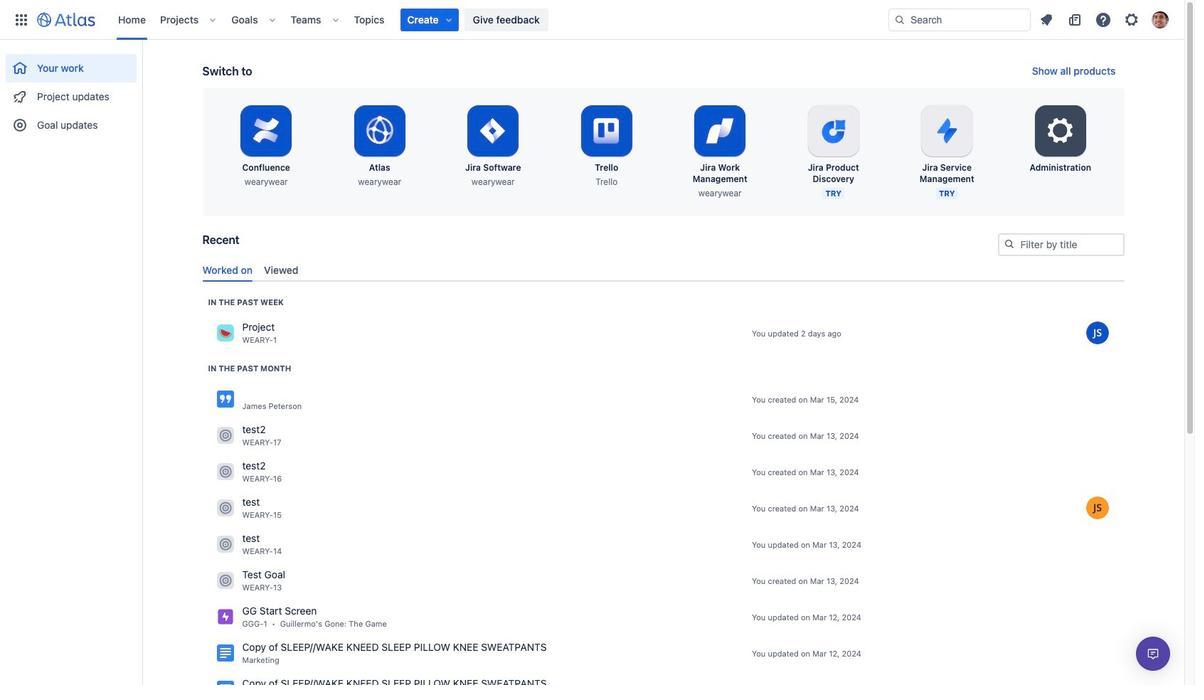 Task type: describe. For each thing, give the bounding box(es) containing it.
settings image
[[1044, 114, 1078, 148]]

jira image
[[217, 609, 234, 626]]

2 townsquare image from the top
[[217, 573, 234, 590]]

1 townsquare image from the top
[[217, 427, 234, 444]]

search image
[[895, 14, 906, 25]]

Filter by title field
[[1000, 235, 1124, 255]]

switch to... image
[[13, 11, 30, 28]]

confluence image
[[217, 645, 234, 662]]



Task type: locate. For each thing, give the bounding box(es) containing it.
townsquare image
[[217, 427, 234, 444], [217, 464, 234, 481], [217, 500, 234, 517], [217, 536, 234, 553]]

banner
[[0, 0, 1185, 40]]

Search field
[[889, 8, 1032, 31]]

2 confluence image from the top
[[217, 682, 234, 686]]

1 heading from the top
[[208, 297, 284, 308]]

settings image
[[1124, 11, 1141, 28]]

1 vertical spatial heading
[[208, 363, 291, 374]]

2 heading from the top
[[208, 363, 291, 374]]

2 townsquare image from the top
[[217, 464, 234, 481]]

help image
[[1096, 11, 1113, 28]]

1 confluence image from the top
[[217, 391, 234, 408]]

3 townsquare image from the top
[[217, 500, 234, 517]]

4 townsquare image from the top
[[217, 536, 234, 553]]

tab list
[[197, 258, 1131, 282]]

search image
[[1004, 238, 1016, 250]]

1 townsquare image from the top
[[217, 325, 234, 342]]

group
[[6, 40, 137, 144]]

0 vertical spatial townsquare image
[[217, 325, 234, 342]]

notifications image
[[1039, 11, 1056, 28]]

account image
[[1153, 11, 1170, 28]]

open intercom messenger image
[[1145, 646, 1163, 663]]

top element
[[9, 0, 889, 40]]

0 vertical spatial confluence image
[[217, 391, 234, 408]]

heading
[[208, 297, 284, 308], [208, 363, 291, 374]]

1 vertical spatial confluence image
[[217, 682, 234, 686]]

0 vertical spatial heading
[[208, 297, 284, 308]]

confluence image
[[217, 391, 234, 408], [217, 682, 234, 686]]

townsquare image
[[217, 325, 234, 342], [217, 573, 234, 590]]

1 vertical spatial townsquare image
[[217, 573, 234, 590]]

None search field
[[889, 8, 1032, 31]]



Task type: vqa. For each thing, say whether or not it's contained in the screenshot.
1st Heading from the top of the page
yes



